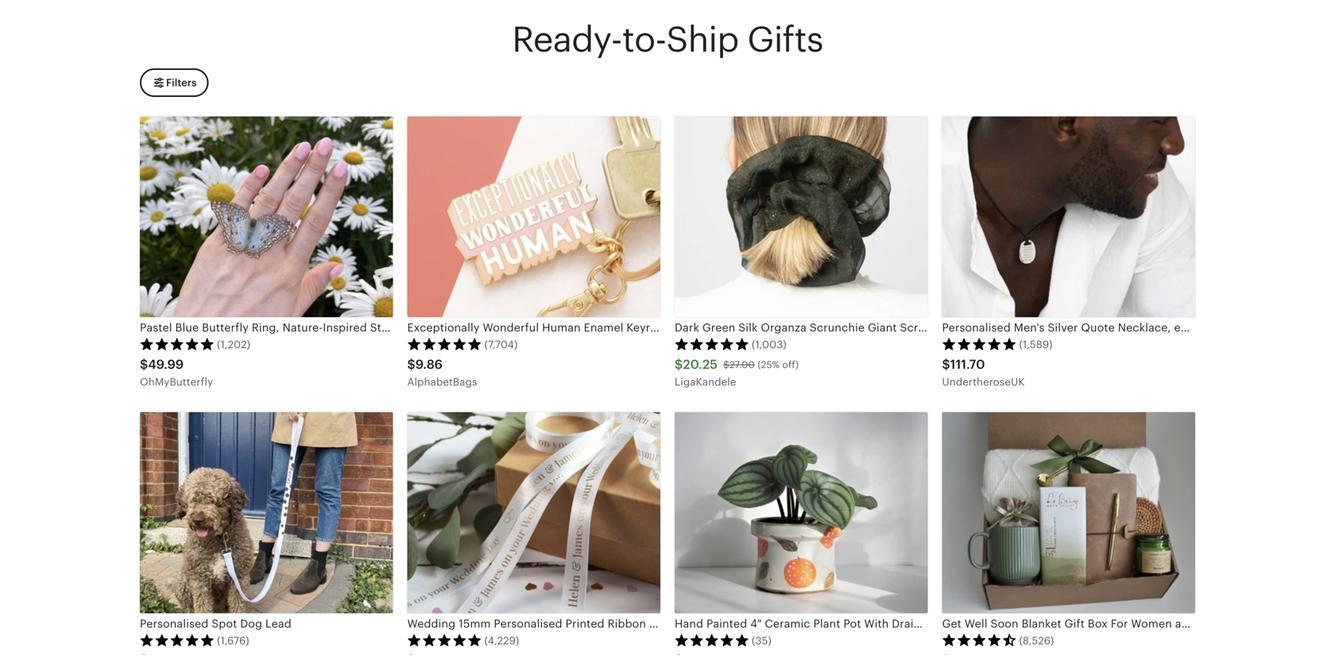 Task type: describe. For each thing, give the bounding box(es) containing it.
9.86
[[416, 357, 443, 372]]

5 out of 5 stars image for (4,229)
[[407, 634, 482, 646]]

(1,589)
[[1020, 339, 1053, 351]]

ship
[[666, 20, 739, 59]]

ohmybutterfly
[[140, 376, 213, 388]]

off)
[[783, 359, 799, 370]]

5 out of 5 stars image for (1,589)
[[942, 338, 1017, 350]]

$ for 20.25
[[675, 357, 683, 372]]

111.70
[[951, 357, 985, 372]]

filters
[[166, 77, 197, 89]]

$ 9.86 alphabetbags
[[407, 357, 477, 388]]

wedding 15mm personalised printed ribbon - wedding gift wrap - wedding ribbon - anniversary gift wrap image
[[407, 412, 661, 613]]

5 out of 5 stars image for (35)
[[675, 634, 750, 646]]

ready-
[[512, 20, 622, 59]]

spot
[[212, 617, 237, 630]]

20.25
[[683, 357, 718, 372]]

personalised men's silver quote necklace, engraved message necklace, song quote necklace, personalised man's necklace image
[[942, 116, 1196, 317]]

filters button
[[140, 68, 209, 97]]

ligakandele
[[675, 376, 737, 388]]

$ right 20.25
[[723, 359, 730, 370]]

dark green silk organza scrunchie giant scrunchie 100% silk scrunchie hair accessories festive scrunchie gift christmas scrunchie gift image
[[675, 116, 928, 317]]

personalised spot dog lead image
[[140, 412, 393, 613]]

(7,704)
[[485, 339, 518, 351]]

(1,202)
[[217, 339, 251, 351]]

27.00
[[730, 359, 755, 370]]

(1,003)
[[752, 339, 787, 351]]

5 out of 5 stars image for (7,704)
[[407, 338, 482, 350]]

personalised spot dog lead
[[140, 617, 292, 630]]

pastel blue butterfly ring, nature-inspired statement ring for nature lovers, cute gift for her, fun korean butterfly ring, tender blue ring image
[[140, 116, 393, 317]]

personalised
[[140, 617, 209, 630]]

(25%
[[758, 359, 780, 370]]

5 out of 5 stars image for (1,676)
[[140, 634, 215, 646]]

undertheroseuk
[[942, 376, 1025, 388]]

(4,229) link
[[407, 412, 661, 655]]

$ for 111.70
[[942, 357, 951, 372]]

5 out of 5 stars image for (1,202)
[[140, 338, 215, 350]]

$ for 9.86
[[407, 357, 416, 372]]



Task type: locate. For each thing, give the bounding box(es) containing it.
$ up 'ligakandele'
[[675, 357, 683, 372]]

$ up the alphabetbags
[[407, 357, 416, 372]]

5 out of 5 stars image up 49.99
[[140, 338, 215, 350]]

5 out of 5 stars image inside (35) link
[[675, 634, 750, 646]]

49.99
[[148, 357, 184, 372]]

alphabetbags
[[407, 376, 477, 388]]

(4,229)
[[485, 635, 519, 647]]

hand painted 4" ceramic plant pot with drainage / cute indoor planter / fruits lemon orange lychee decorative bowl & candle holder image
[[675, 412, 928, 613]]

$ inside $ 49.99 ohmybutterfly
[[140, 357, 148, 372]]

$ up ohmybutterfly
[[140, 357, 148, 372]]

lead
[[265, 617, 292, 630]]

4.5 out of 5 stars image
[[942, 634, 1017, 646]]

(35) link
[[675, 412, 928, 655]]

$ 20.25 $ 27.00 (25% off) ligakandele
[[675, 357, 799, 388]]

$ up 'undertheroseuk'
[[942, 357, 951, 372]]

dog
[[240, 617, 262, 630]]

ready-to-ship gifts
[[512, 20, 823, 59]]

5 out of 5 stars image
[[140, 338, 215, 350], [407, 338, 482, 350], [675, 338, 750, 350], [942, 338, 1017, 350], [140, 634, 215, 646], [407, 634, 482, 646], [675, 634, 750, 646]]

5 out of 5 stars image up 111.70
[[942, 338, 1017, 350]]

$
[[140, 357, 148, 372], [407, 357, 416, 372], [675, 357, 683, 372], [942, 357, 951, 372], [723, 359, 730, 370]]

(8,526) link
[[942, 412, 1196, 655]]

get well soon blanket gift box for women and men, care package for her or him, thinking of you, sympathy, surgery recovery, tea basket image
[[942, 412, 1196, 613]]

(8,526)
[[1020, 635, 1055, 647]]

$ inside $ 111.70 undertheroseuk
[[942, 357, 951, 372]]

5 out of 5 stars image left "(35)"
[[675, 634, 750, 646]]

5 out of 5 stars image for (1,003)
[[675, 338, 750, 350]]

exceptionally wonderful human enamel keyring - keychain - positive post - enamel charm - enamel key chain - flair - gift for friend image
[[407, 116, 661, 317]]

$ 111.70 undertheroseuk
[[942, 357, 1025, 388]]

$ for 49.99
[[140, 357, 148, 372]]

5 out of 5 stars image up 9.86
[[407, 338, 482, 350]]

5 out of 5 stars image up 20.25
[[675, 338, 750, 350]]

to-
[[622, 20, 666, 59]]

(1,676)
[[217, 635, 249, 647]]

5 out of 5 stars image down personalised
[[140, 634, 215, 646]]

5 out of 5 stars image inside (4,229) link
[[407, 634, 482, 646]]

gifts
[[747, 20, 823, 59]]

$ inside $ 9.86 alphabetbags
[[407, 357, 416, 372]]

$ 49.99 ohmybutterfly
[[140, 357, 213, 388]]

5 out of 5 stars image left (4,229)
[[407, 634, 482, 646]]

(35)
[[752, 635, 772, 647]]



Task type: vqa. For each thing, say whether or not it's contained in the screenshot.
fourth Add from right
no



